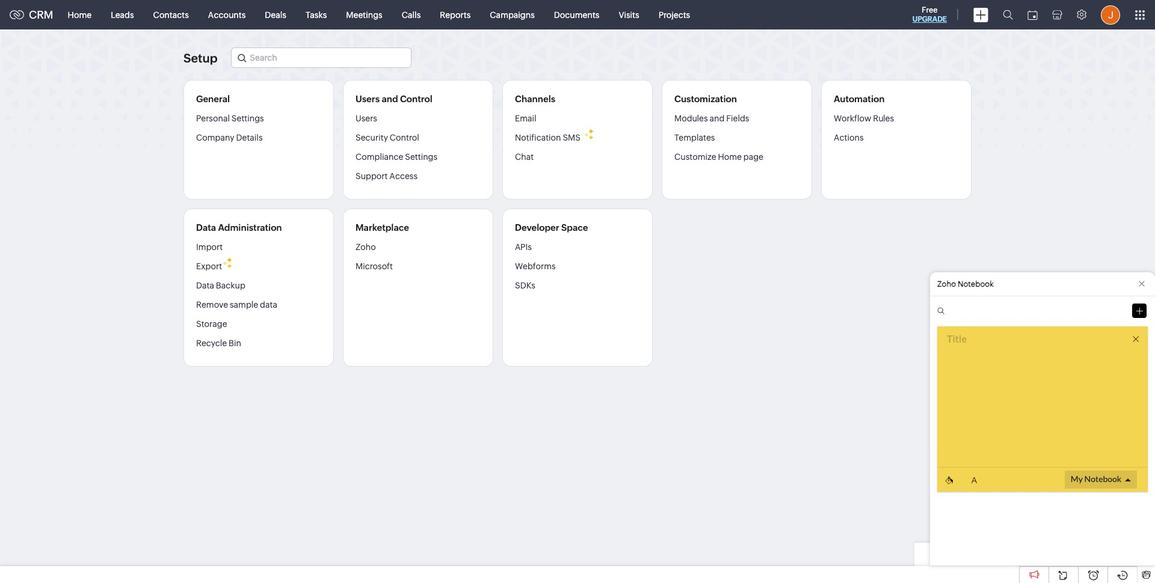 Task type: vqa. For each thing, say whether or not it's contained in the screenshot.
Leads
yes



Task type: locate. For each thing, give the bounding box(es) containing it.
1 users from the top
[[356, 94, 380, 104]]

users link
[[356, 113, 377, 128]]

users up users link
[[356, 94, 380, 104]]

personal settings
[[196, 114, 264, 123]]

automation
[[834, 94, 885, 104]]

1 vertical spatial users
[[356, 114, 377, 123]]

remove
[[196, 300, 228, 310]]

data backup link
[[196, 276, 245, 295]]

projects link
[[649, 0, 700, 29]]

accounts
[[208, 10, 246, 20]]

customization
[[674, 94, 737, 104]]

2 data from the top
[[196, 281, 214, 291]]

campaigns
[[490, 10, 535, 20]]

settings up details
[[232, 114, 264, 123]]

workflow
[[834, 114, 871, 123]]

2 users from the top
[[356, 114, 377, 123]]

space
[[561, 223, 588, 233]]

home left page
[[718, 152, 742, 162]]

data down "export" link
[[196, 281, 214, 291]]

data
[[196, 223, 216, 233], [196, 281, 214, 291]]

1 vertical spatial home
[[718, 152, 742, 162]]

0 horizontal spatial zoho
[[356, 242, 376, 252]]

data backup
[[196, 281, 245, 291]]

0 vertical spatial users
[[356, 94, 380, 104]]

users for users and control
[[356, 94, 380, 104]]

general
[[196, 94, 230, 104]]

1 vertical spatial control
[[390, 133, 419, 143]]

1 horizontal spatial home
[[718, 152, 742, 162]]

1 horizontal spatial and
[[710, 114, 725, 123]]

and
[[382, 94, 398, 104], [710, 114, 725, 123]]

search image
[[1003, 10, 1013, 20]]

recycle bin
[[196, 339, 241, 348]]

crm
[[29, 8, 53, 21]]

deals
[[265, 10, 286, 20]]

1 vertical spatial data
[[196, 281, 214, 291]]

workflow rules link
[[834, 113, 894, 128]]

sdks
[[515, 281, 535, 291]]

home right crm
[[68, 10, 92, 20]]

and for users
[[382, 94, 398, 104]]

modules and fields
[[674, 114, 749, 123]]

zoho for zoho
[[356, 242, 376, 252]]

bin
[[229, 339, 241, 348]]

1 vertical spatial and
[[710, 114, 725, 123]]

1 data from the top
[[196, 223, 216, 233]]

microsoft link
[[356, 257, 393, 276]]

control
[[400, 94, 433, 104], [390, 133, 419, 143]]

home link
[[58, 0, 101, 29]]

free
[[922, 5, 938, 14]]

1 vertical spatial settings
[[405, 152, 437, 162]]

documents link
[[544, 0, 609, 29]]

and left fields
[[710, 114, 725, 123]]

contacts
[[153, 10, 189, 20]]

0 horizontal spatial settings
[[232, 114, 264, 123]]

0 vertical spatial home
[[68, 10, 92, 20]]

zoho link
[[356, 242, 376, 257]]

0 vertical spatial data
[[196, 223, 216, 233]]

reports
[[440, 10, 471, 20]]

create menu element
[[966, 0, 996, 29]]

0 vertical spatial settings
[[232, 114, 264, 123]]

sdks link
[[515, 276, 535, 295]]

data
[[260, 300, 277, 310]]

Search text field
[[232, 48, 411, 67]]

zoho up microsoft
[[356, 242, 376, 252]]

settings for compliance settings
[[405, 152, 437, 162]]

page
[[744, 152, 764, 162]]

calls
[[402, 10, 421, 20]]

0 vertical spatial control
[[400, 94, 433, 104]]

1 horizontal spatial zoho
[[937, 280, 956, 289]]

1 vertical spatial zoho
[[937, 280, 956, 289]]

customize home page
[[674, 152, 764, 162]]

0 vertical spatial zoho
[[356, 242, 376, 252]]

support
[[356, 171, 388, 181]]

personal
[[196, 114, 230, 123]]

settings
[[232, 114, 264, 123], [405, 152, 437, 162]]

profile image
[[1101, 5, 1120, 24]]

actions link
[[834, 128, 864, 147]]

calls link
[[392, 0, 430, 29]]

modules
[[674, 114, 708, 123]]

chat link
[[515, 147, 534, 167]]

calendar image
[[1028, 10, 1038, 20]]

rules
[[873, 114, 894, 123]]

and up security control
[[382, 94, 398, 104]]

deals link
[[255, 0, 296, 29]]

users up security
[[356, 114, 377, 123]]

apis
[[515, 242, 532, 252]]

notification sms link
[[515, 128, 581, 147]]

control up security control
[[400, 94, 433, 104]]

0 horizontal spatial and
[[382, 94, 398, 104]]

control up "compliance settings" link
[[390, 133, 419, 143]]

settings up access
[[405, 152, 437, 162]]

projects
[[659, 10, 690, 20]]

zoho left notebook
[[937, 280, 956, 289]]

None field
[[231, 48, 412, 68]]

0 vertical spatial and
[[382, 94, 398, 104]]

backup
[[216, 281, 245, 291]]

email
[[515, 114, 536, 123]]

contacts link
[[144, 0, 198, 29]]

users
[[356, 94, 380, 104], [356, 114, 377, 123]]

free upgrade
[[913, 5, 947, 23]]

tasks
[[306, 10, 327, 20]]

access
[[389, 171, 418, 181]]

users for users
[[356, 114, 377, 123]]

marketplace
[[356, 223, 409, 233]]

data up import
[[196, 223, 216, 233]]

1 horizontal spatial settings
[[405, 152, 437, 162]]



Task type: describe. For each thing, give the bounding box(es) containing it.
setup
[[184, 51, 218, 65]]

accounts link
[[198, 0, 255, 29]]

sample
[[230, 300, 258, 310]]

recycle
[[196, 339, 227, 348]]

settings for personal settings
[[232, 114, 264, 123]]

visits link
[[609, 0, 649, 29]]

notification
[[515, 133, 561, 143]]

security control
[[356, 133, 419, 143]]

import
[[196, 242, 223, 252]]

microsoft
[[356, 262, 393, 271]]

workflow rules
[[834, 114, 894, 123]]

and for modules
[[710, 114, 725, 123]]

remove sample data link
[[196, 295, 277, 315]]

leads
[[111, 10, 134, 20]]

customize home page link
[[674, 147, 764, 167]]

apis link
[[515, 242, 532, 257]]

export
[[196, 262, 222, 271]]

storage
[[196, 319, 227, 329]]

data for data backup
[[196, 281, 214, 291]]

create menu image
[[974, 8, 989, 22]]

leads link
[[101, 0, 144, 29]]

administration
[[218, 223, 282, 233]]

email link
[[515, 113, 536, 128]]

company details link
[[196, 128, 263, 147]]

chat
[[515, 152, 534, 162]]

upgrade
[[913, 15, 947, 23]]

campaigns link
[[480, 0, 544, 29]]

zoho for zoho notebook
[[937, 280, 956, 289]]

profile element
[[1094, 0, 1128, 29]]

channels
[[515, 94, 555, 104]]

templates link
[[674, 128, 715, 147]]

reports link
[[430, 0, 480, 29]]

0 horizontal spatial home
[[68, 10, 92, 20]]

users and control
[[356, 94, 433, 104]]

compliance settings link
[[356, 147, 437, 167]]

storage link
[[196, 315, 227, 334]]

export link
[[196, 257, 222, 276]]

support access
[[356, 171, 418, 181]]

webforms link
[[515, 257, 556, 276]]

compliance settings
[[356, 152, 437, 162]]

details
[[236, 133, 263, 143]]

search element
[[996, 0, 1020, 29]]

tasks link
[[296, 0, 337, 29]]

meetings link
[[337, 0, 392, 29]]

company details
[[196, 133, 263, 143]]

developer
[[515, 223, 559, 233]]

meetings
[[346, 10, 383, 20]]

notification sms
[[515, 133, 581, 143]]

recycle bin link
[[196, 334, 241, 353]]

company
[[196, 133, 234, 143]]

documents
[[554, 10, 600, 20]]

personal settings link
[[196, 113, 264, 128]]

remove sample data
[[196, 300, 277, 310]]

modules and fields link
[[674, 113, 749, 128]]

templates
[[674, 133, 715, 143]]

crm link
[[10, 8, 53, 21]]

fields
[[726, 114, 749, 123]]

security
[[356, 133, 388, 143]]

actions
[[834, 133, 864, 143]]

webforms
[[515, 262, 556, 271]]

data administration
[[196, 223, 282, 233]]

security control link
[[356, 128, 419, 147]]

notebook
[[958, 280, 994, 289]]

visits
[[619, 10, 639, 20]]

support access link
[[356, 167, 418, 186]]

developer space
[[515, 223, 588, 233]]

import link
[[196, 242, 223, 257]]

data for data administration
[[196, 223, 216, 233]]

customize
[[674, 152, 716, 162]]

zoho notebook
[[937, 280, 994, 289]]

compliance
[[356, 152, 403, 162]]



